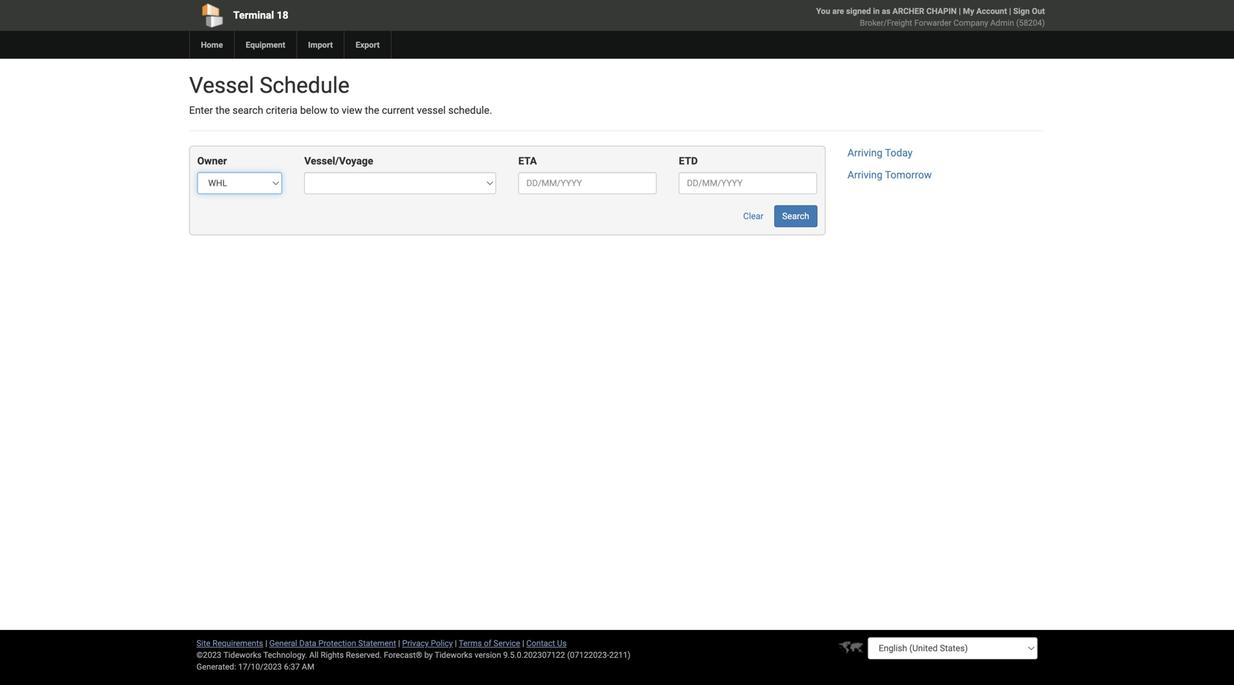 Task type: locate. For each thing, give the bounding box(es) containing it.
sign out link
[[1013, 6, 1045, 16]]

all
[[309, 650, 319, 660]]

site
[[197, 639, 210, 648]]

to
[[330, 104, 339, 116]]

site requirements | general data protection statement | privacy policy | terms of service | contact us ©2023 tideworks technology. all rights reserved. forecast® by tideworks version 9.5.0.202307122 (07122023-2211) generated: 17/10/2023 6:37 am
[[197, 639, 631, 672]]

reserved.
[[346, 650, 382, 660]]

arriving
[[848, 147, 883, 159], [848, 169, 883, 181]]

company
[[954, 18, 988, 28]]

protection
[[318, 639, 356, 648]]

you
[[816, 6, 830, 16]]

arriving today
[[848, 147, 913, 159]]

arriving tomorrow link
[[848, 169, 932, 181]]

sign
[[1013, 6, 1030, 16]]

arriving today link
[[848, 147, 913, 159]]

0 horizontal spatial the
[[216, 104, 230, 116]]

eta
[[518, 155, 537, 167]]

as
[[882, 6, 891, 16]]

2 arriving from the top
[[848, 169, 883, 181]]

the right enter
[[216, 104, 230, 116]]

2211)
[[609, 650, 631, 660]]

clear button
[[735, 205, 772, 227]]

|
[[959, 6, 961, 16], [1009, 6, 1011, 16], [265, 639, 267, 648], [398, 639, 400, 648], [455, 639, 457, 648], [522, 639, 524, 648]]

terminal 18 link
[[189, 0, 533, 31]]

in
[[873, 6, 880, 16]]

terminal 18
[[233, 9, 288, 21]]

general data protection statement link
[[269, 639, 396, 648]]

forwarder
[[914, 18, 952, 28]]

1 horizontal spatial the
[[365, 104, 379, 116]]

admin
[[990, 18, 1014, 28]]

vessel/voyage
[[304, 155, 373, 167]]

contact
[[526, 639, 555, 648]]

arriving for arriving tomorrow
[[848, 169, 883, 181]]

generated:
[[197, 662, 236, 672]]

| up the 9.5.0.202307122
[[522, 639, 524, 648]]

chapin
[[926, 6, 957, 16]]

search
[[782, 211, 809, 221]]

| left general
[[265, 639, 267, 648]]

us
[[557, 639, 567, 648]]

view
[[342, 104, 362, 116]]

service
[[494, 639, 520, 648]]

of
[[484, 639, 491, 648]]

policy
[[431, 639, 453, 648]]

clear
[[743, 211, 764, 221]]

| left 'sign'
[[1009, 6, 1011, 16]]

17/10/2023
[[238, 662, 282, 672]]

terms
[[459, 639, 482, 648]]

tideworks
[[435, 650, 473, 660]]

data
[[299, 639, 316, 648]]

home link
[[189, 31, 234, 59]]

arriving down arriving today link on the right of page
[[848, 169, 883, 181]]

the right view
[[365, 104, 379, 116]]

export
[[356, 40, 380, 50]]

the
[[216, 104, 230, 116], [365, 104, 379, 116]]

my
[[963, 6, 974, 16]]

schedule.
[[448, 104, 492, 116]]

criteria
[[266, 104, 298, 116]]

am
[[302, 662, 314, 672]]

my account link
[[963, 6, 1007, 16]]

equipment
[[246, 40, 285, 50]]

by
[[424, 650, 433, 660]]

0 vertical spatial arriving
[[848, 147, 883, 159]]

arriving up arriving tomorrow
[[848, 147, 883, 159]]

current
[[382, 104, 414, 116]]

(07122023-
[[567, 650, 609, 660]]

1 arriving from the top
[[848, 147, 883, 159]]

you are signed in as archer chapin | my account | sign out broker/freight forwarder company admin (58204)
[[816, 6, 1045, 28]]

equipment link
[[234, 31, 296, 59]]

1 vertical spatial arriving
[[848, 169, 883, 181]]

9.5.0.202307122
[[503, 650, 565, 660]]

general
[[269, 639, 297, 648]]



Task type: describe. For each thing, give the bounding box(es) containing it.
signed
[[846, 6, 871, 16]]

export link
[[344, 31, 391, 59]]

version
[[475, 650, 501, 660]]

1 the from the left
[[216, 104, 230, 116]]

site requirements link
[[197, 639, 263, 648]]

today
[[885, 147, 913, 159]]

vessel
[[417, 104, 446, 116]]

technology.
[[263, 650, 307, 660]]

6:37
[[284, 662, 300, 672]]

contact us link
[[526, 639, 567, 648]]

arriving tomorrow
[[848, 169, 932, 181]]

import
[[308, 40, 333, 50]]

broker/freight
[[860, 18, 912, 28]]

rights
[[321, 650, 344, 660]]

terminal
[[233, 9, 274, 21]]

requirements
[[212, 639, 263, 648]]

privacy policy link
[[402, 639, 453, 648]]

| left my
[[959, 6, 961, 16]]

archer
[[893, 6, 924, 16]]

account
[[976, 6, 1007, 16]]

arriving for arriving today
[[848, 147, 883, 159]]

etd
[[679, 155, 698, 167]]

below
[[300, 104, 327, 116]]

schedule
[[260, 72, 350, 98]]

ETD text field
[[679, 172, 817, 194]]

| up "forecast®"
[[398, 639, 400, 648]]

search
[[233, 104, 263, 116]]

search button
[[774, 205, 817, 227]]

(58204)
[[1016, 18, 1045, 28]]

terms of service link
[[459, 639, 520, 648]]

out
[[1032, 6, 1045, 16]]

home
[[201, 40, 223, 50]]

owner
[[197, 155, 227, 167]]

statement
[[358, 639, 396, 648]]

forecast®
[[384, 650, 422, 660]]

enter
[[189, 104, 213, 116]]

©2023 tideworks
[[197, 650, 261, 660]]

ETA text field
[[518, 172, 657, 194]]

2 the from the left
[[365, 104, 379, 116]]

vessel
[[189, 72, 254, 98]]

| up tideworks
[[455, 639, 457, 648]]

are
[[832, 6, 844, 16]]

import link
[[296, 31, 344, 59]]

tomorrow
[[885, 169, 932, 181]]

privacy
[[402, 639, 429, 648]]

vessel schedule enter the search criteria below to view the current vessel schedule.
[[189, 72, 492, 116]]

18
[[277, 9, 288, 21]]



Task type: vqa. For each thing, say whether or not it's contained in the screenshot.
Equipment
yes



